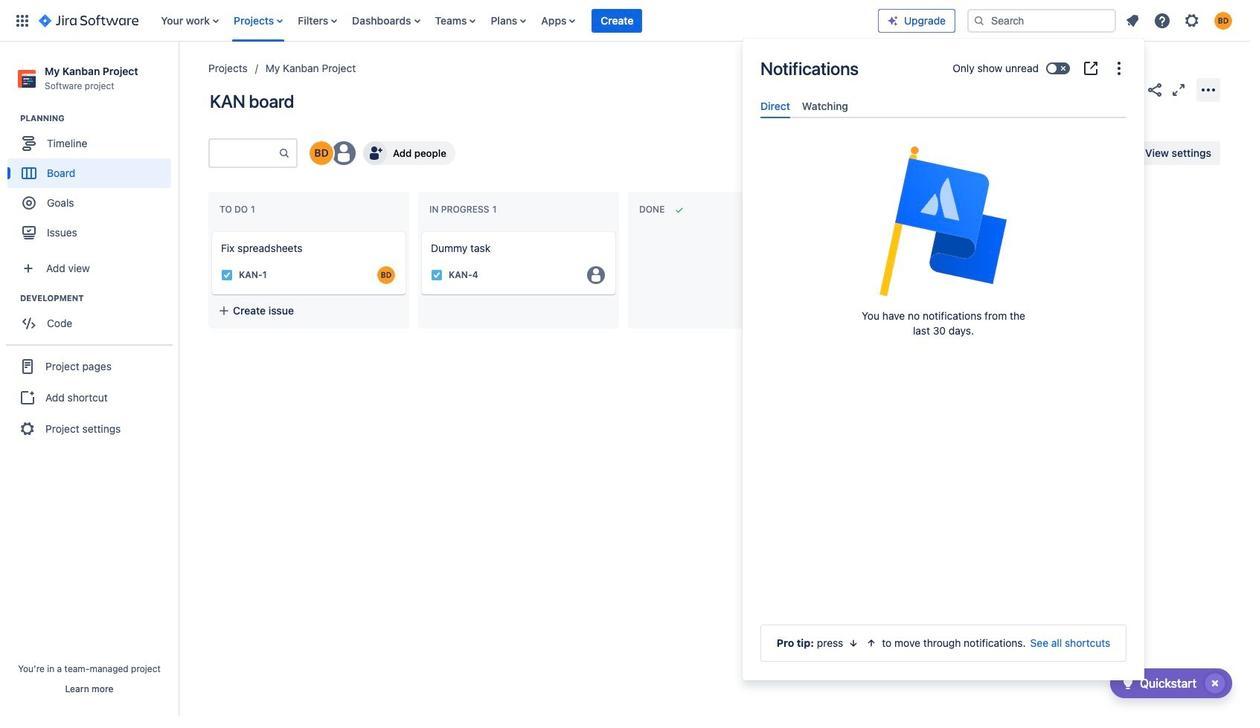 Task type: locate. For each thing, give the bounding box(es) containing it.
heading for 'planning' icon at the left of page group
[[20, 113, 178, 124]]

2 task image from the left
[[431, 269, 443, 281]]

task image for create issue image
[[221, 269, 233, 281]]

dialog
[[743, 39, 1145, 681]]

sidebar navigation image
[[162, 60, 195, 89]]

None search field
[[968, 9, 1117, 32]]

development image
[[2, 290, 20, 308]]

tab list
[[755, 94, 1133, 119]]

tab panel
[[755, 119, 1133, 132]]

import image
[[946, 144, 963, 162]]

arrow down image
[[848, 638, 860, 650]]

1 horizontal spatial list
[[1120, 7, 1242, 34]]

add people image
[[366, 144, 384, 162]]

your profile and settings image
[[1215, 12, 1233, 29]]

2 heading from the top
[[20, 293, 178, 305]]

arrow up image
[[866, 638, 878, 650]]

in progress element
[[430, 204, 500, 215]]

1 task image from the left
[[221, 269, 233, 281]]

group for 'planning' icon at the left of page
[[7, 113, 178, 253]]

task image down 'in progress' element
[[431, 269, 443, 281]]

1 vertical spatial heading
[[20, 293, 178, 305]]

task image down to do element
[[221, 269, 233, 281]]

list
[[154, 0, 878, 41], [1120, 7, 1242, 34]]

1 vertical spatial group
[[7, 293, 178, 343]]

heading
[[20, 113, 178, 124], [20, 293, 178, 305]]

1 horizontal spatial task image
[[431, 269, 443, 281]]

enter full screen image
[[1170, 81, 1188, 99]]

jira software image
[[39, 12, 139, 29], [39, 12, 139, 29]]

banner
[[0, 0, 1251, 42]]

create issue image
[[412, 222, 430, 240]]

task image
[[221, 269, 233, 281], [431, 269, 443, 281]]

dismiss quickstart image
[[1204, 672, 1228, 696]]

0 vertical spatial group
[[7, 113, 178, 253]]

sidebar element
[[0, 42, 179, 717]]

0 vertical spatial heading
[[20, 113, 178, 124]]

1 heading from the top
[[20, 113, 178, 124]]

task image for create issue icon
[[431, 269, 443, 281]]

primary element
[[9, 0, 878, 41]]

group for development image
[[7, 293, 178, 343]]

heading for development image's group
[[20, 293, 178, 305]]

to do element
[[220, 204, 258, 215]]

0 horizontal spatial task image
[[221, 269, 233, 281]]

help image
[[1154, 12, 1172, 29]]

list item
[[592, 0, 643, 41]]

group
[[7, 113, 178, 253], [7, 293, 178, 343], [6, 345, 173, 451]]



Task type: vqa. For each thing, say whether or not it's contained in the screenshot.
operations image at the left of the page
no



Task type: describe. For each thing, give the bounding box(es) containing it.
planning image
[[2, 110, 20, 127]]

2 vertical spatial group
[[6, 345, 173, 451]]

search image
[[974, 15, 986, 26]]

notifications image
[[1124, 12, 1142, 29]]

open notifications in a new tab image
[[1082, 60, 1100, 77]]

create issue image
[[202, 222, 220, 240]]

0 horizontal spatial list
[[154, 0, 878, 41]]

star kan board image
[[1123, 81, 1141, 99]]

more image
[[1111, 60, 1129, 77]]

goal image
[[22, 197, 36, 210]]

Search field
[[968, 9, 1117, 32]]

Search this board text field
[[210, 140, 278, 167]]

settings image
[[1184, 12, 1202, 29]]

more actions image
[[1200, 81, 1218, 99]]

appswitcher icon image
[[13, 12, 31, 29]]

check image
[[1120, 675, 1137, 693]]



